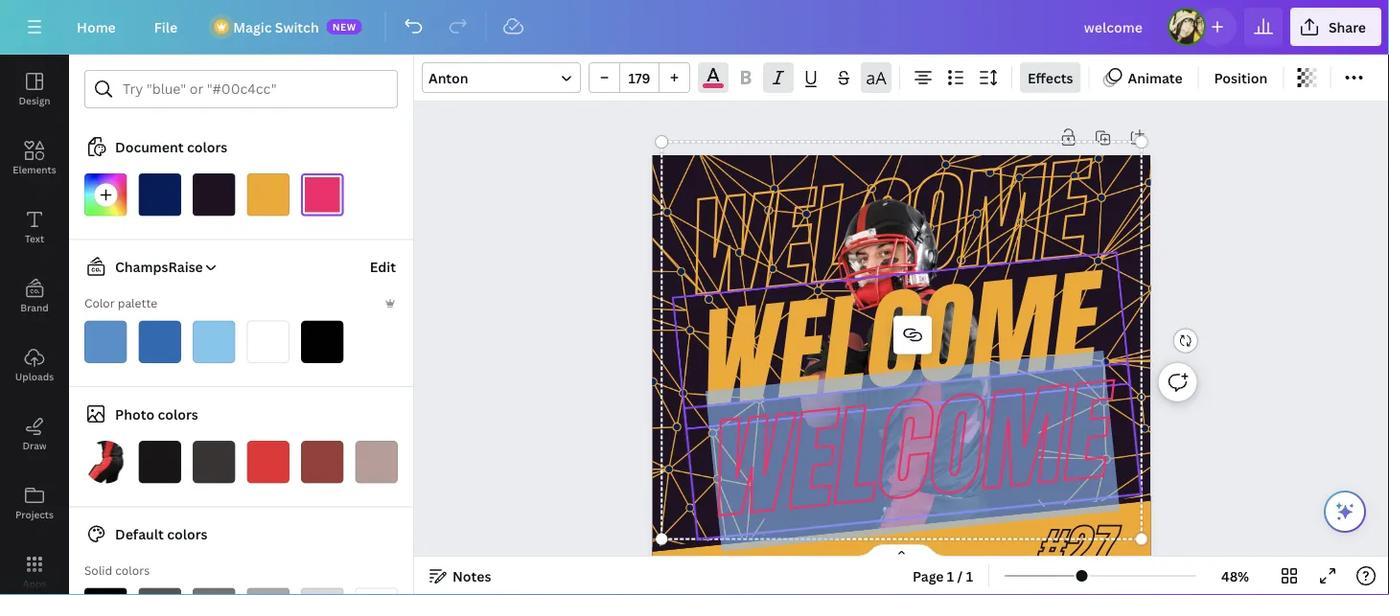 Task type: vqa. For each thing, say whether or not it's contained in the screenshot.
Hide image
no



Task type: describe. For each thing, give the bounding box(es) containing it.
#010101 image
[[301, 321, 344, 363]]

– – number field
[[626, 69, 653, 87]]

effects button
[[1020, 62, 1081, 93]]

notes button
[[422, 561, 499, 592]]

magic switch
[[233, 18, 319, 36]]

magic
[[233, 18, 272, 36]]

position button
[[1207, 62, 1276, 93]]

switch
[[275, 18, 319, 36]]

projects button
[[0, 469, 69, 538]]

uploads
[[15, 370, 54, 383]]

animate
[[1128, 69, 1183, 87]]

text
[[25, 232, 44, 245]]

light gray #d9d9d9 image
[[301, 588, 344, 596]]

share
[[1329, 18, 1367, 36]]

colors for document colors
[[187, 138, 228, 156]]

effects
[[1028, 69, 1074, 87]]

anton button
[[422, 62, 581, 93]]

48% button
[[1205, 561, 1267, 592]]

abstract lines background  geometric technology image
[[644, 86, 1160, 596]]

default
[[115, 526, 164, 544]]

home
[[77, 18, 116, 36]]

white #ffffff image
[[355, 588, 398, 596]]

apps button
[[0, 538, 69, 596]]

#75c6ef image
[[193, 321, 235, 363]]

document colors
[[115, 138, 228, 156]]

page 1 / 1
[[913, 567, 973, 585]]

#ffffff image
[[247, 321, 290, 363]]

light gray #d9d9d9 image
[[301, 588, 344, 596]]

new
[[332, 20, 357, 33]]

colors for solid colors
[[115, 563, 150, 579]]

default colors
[[115, 526, 208, 544]]

edit
[[370, 258, 396, 276]]

photo colors
[[115, 405, 198, 423]]

show pages image
[[856, 544, 948, 559]]

#166bb5 image
[[139, 321, 181, 363]]

black #000000 image
[[84, 588, 127, 596]]

welcome text field
[[684, 351, 1143, 552]]

apps
[[23, 577, 46, 590]]

champsraise button
[[77, 256, 218, 279]]

solid colors
[[84, 563, 150, 579]]

colors for photo colors
[[158, 405, 198, 423]]

position
[[1215, 69, 1268, 87]]

2 1 from the left
[[966, 567, 973, 585]]

elements button
[[0, 124, 69, 193]]

edit button
[[368, 248, 398, 286]]

#166bb5 image
[[139, 321, 181, 363]]



Task type: locate. For each thing, give the bounding box(es) containing it.
1 horizontal spatial 1
[[966, 567, 973, 585]]

#fd0069 image
[[703, 84, 724, 88], [703, 84, 724, 88]]

projects
[[15, 508, 54, 521]]

animate button
[[1098, 62, 1191, 93]]

color
[[84, 295, 115, 311]]

champsraise
[[115, 258, 203, 276]]

#fd0069 image
[[301, 174, 344, 216], [301, 174, 344, 216]]

#27
[[1039, 512, 1118, 588]]

design button
[[0, 55, 69, 124]]

#011d5b image
[[139, 174, 181, 216]]

welcome
[[683, 130, 1098, 331], [695, 240, 1109, 441], [706, 351, 1120, 552]]

file
[[154, 18, 178, 36]]

colors right photo
[[158, 405, 198, 423]]

gray #737373 image
[[193, 588, 235, 596], [193, 588, 235, 596]]

#011d5b image
[[139, 174, 181, 216]]

colors right default
[[167, 526, 208, 544]]

1
[[947, 567, 954, 585], [966, 567, 973, 585]]

colors for default colors
[[167, 526, 208, 544]]

#75c6ef image
[[193, 321, 235, 363]]

#ed212f image
[[247, 441, 290, 484], [247, 441, 290, 484]]

#f5a700 image
[[247, 174, 290, 216], [247, 174, 290, 216]]

dark gray #545454 image
[[139, 588, 181, 596], [139, 588, 181, 596]]

brand button
[[0, 262, 69, 331]]

colors right document in the top of the page
[[187, 138, 228, 156]]

group
[[589, 62, 690, 93]]

home link
[[61, 8, 131, 46]]

page
[[913, 567, 944, 585]]

elements
[[13, 163, 56, 176]]

design
[[19, 94, 50, 107]]

share button
[[1291, 8, 1382, 46]]

#4890cd image
[[84, 321, 127, 363]]

text button
[[0, 193, 69, 262]]

1 right /
[[966, 567, 973, 585]]

brand
[[20, 301, 49, 314]]

file button
[[139, 8, 193, 46]]

0 horizontal spatial 1
[[947, 567, 954, 585]]

#1f1122 image
[[193, 174, 235, 216], [193, 174, 235, 216]]

#9d3a39 image
[[301, 441, 344, 484], [301, 441, 344, 484]]

1 left /
[[947, 567, 954, 585]]

solid
[[84, 563, 112, 579]]

#181616 image
[[139, 441, 181, 484], [139, 441, 181, 484]]

#ffffff image
[[247, 321, 290, 363]]

#ba9c98 image
[[355, 441, 398, 484], [355, 441, 398, 484]]

palette
[[118, 295, 157, 311]]

color palette
[[84, 295, 157, 311]]

document
[[115, 138, 184, 156]]

colors
[[187, 138, 228, 156], [158, 405, 198, 423], [167, 526, 208, 544], [115, 563, 150, 579]]

photo
[[115, 405, 155, 423]]

uploads button
[[0, 331, 69, 400]]

add a new color image
[[84, 174, 127, 216], [84, 174, 127, 216]]

anton
[[429, 69, 469, 87]]

draw button
[[0, 400, 69, 469]]

48%
[[1222, 567, 1250, 585]]

colors up black #000000 image
[[115, 563, 150, 579]]

Design title text field
[[1069, 8, 1160, 46]]

Try "blue" or "#00c4cc" search field
[[123, 71, 386, 107]]

draw
[[22, 439, 47, 452]]

#393535 image
[[193, 441, 235, 484], [193, 441, 235, 484]]

side panel tab list
[[0, 55, 69, 596]]

main menu bar
[[0, 0, 1390, 55]]

gray #a6a6a6 image
[[247, 588, 290, 596], [247, 588, 290, 596]]

white #ffffff image
[[355, 588, 398, 596]]

/
[[958, 567, 963, 585]]

canva assistant image
[[1334, 501, 1357, 524]]

1 1 from the left
[[947, 567, 954, 585]]

#010101 image
[[301, 321, 344, 363]]

black #000000 image
[[84, 588, 127, 596]]

#4890cd image
[[84, 321, 127, 363]]

notes
[[453, 567, 491, 585]]



